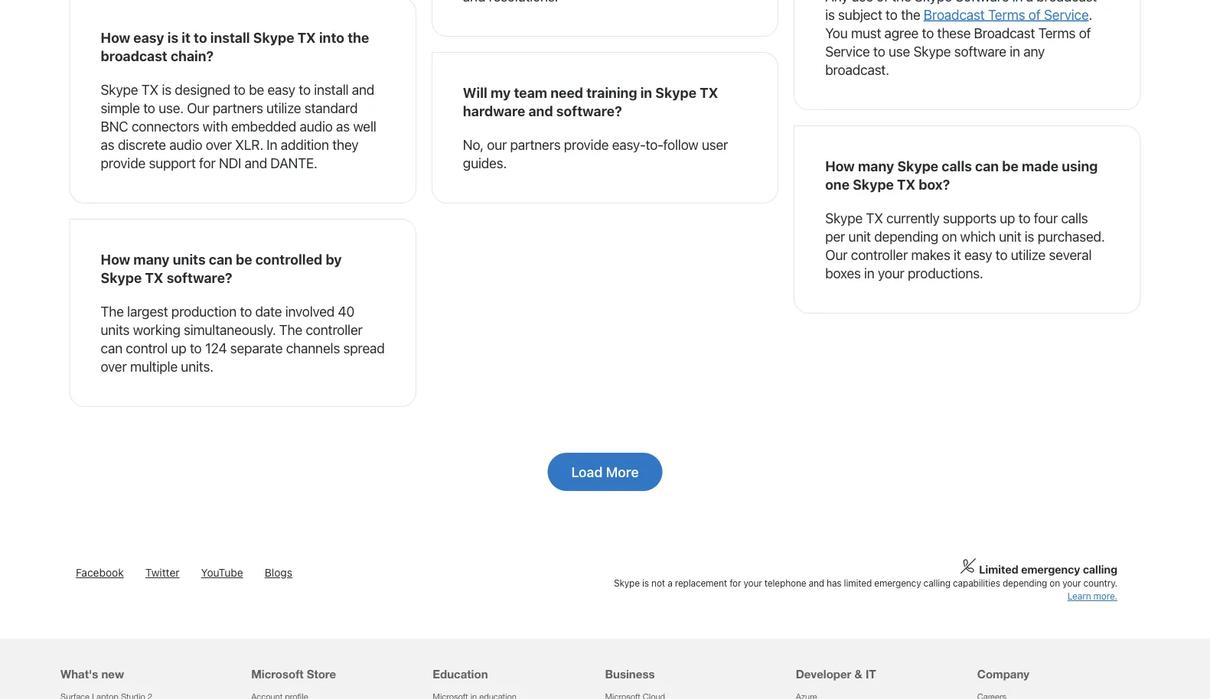 Task type: describe. For each thing, give the bounding box(es) containing it.
calls inside skype tx currently supports up to four calls per unit depending on which unit is purchased. our controller makes it easy to utilize several boxes in your productions.
[[1061, 210, 1088, 226]]

it inside the how easy is it to install skype tx into the broadcast chain?
[[182, 29, 190, 46]]

separate
[[230, 340, 283, 356]]

not
[[651, 578, 665, 589]]

capabilities
[[953, 578, 1000, 589]]

&
[[855, 667, 862, 681]]

broadcast terms of service
[[924, 6, 1089, 23]]

multiple
[[130, 358, 178, 375]]

discrete
[[118, 136, 166, 153]]

terms inside . you must agree to these broadcast terms of service to use skype software in any broadcast.
[[1038, 24, 1076, 41]]

using
[[1062, 158, 1098, 174]]

broadcast terms of service link
[[924, 6, 1089, 23]]

need
[[550, 84, 583, 101]]

learn more. link
[[1067, 591, 1117, 602]]

units inside "the largest production to date involved 40 units working simultaneously. the controller can control up to 124 separate channels spread over multiple units."
[[101, 321, 130, 338]]

per
[[825, 228, 845, 245]]

controller inside skype tx currently supports up to four calls per unit depending on which unit is purchased. our controller makes it easy to utilize several boxes in your productions.
[[851, 246, 908, 263]]

skype inside skype tx currently supports up to four calls per unit depending on which unit is purchased. our controller makes it easy to utilize several boxes in your productions.
[[825, 210, 863, 226]]

one
[[825, 176, 850, 192]]

several
[[1049, 246, 1092, 263]]

currently
[[886, 210, 940, 226]]

is inside skype tx is designed to be easy to install and simple to use. our partners utilize standard bnc connectors with embedded audio as well as discrete audio over xlr. in addition they provide support for ndi and dante.
[[162, 81, 171, 98]]

store
[[307, 667, 336, 681]]

0 horizontal spatial calling
[[924, 578, 951, 589]]

skype right one
[[853, 176, 894, 192]]

made
[[1022, 158, 1059, 174]]

with
[[203, 118, 228, 134]]

into
[[319, 29, 344, 46]]

is inside limited emergency calling skype is not a replacement for your telephone and has limited emergency calling capabilities depending on your country. learn more.
[[642, 578, 649, 589]]

footer resource links element
[[0, 639, 1210, 700]]

utilize inside skype tx currently supports up to four calls per unit depending on which unit is purchased. our controller makes it easy to utilize several boxes in your productions.
[[1011, 246, 1046, 263]]

can inside 'how many skype calls can be made using one skype tx box?'
[[975, 158, 999, 174]]

over inside "the largest production to date involved 40 units working simultaneously. the controller can control up to 124 separate channels spread over multiple units."
[[101, 358, 127, 375]]

easy inside the how easy is it to install skype tx into the broadcast chain?
[[133, 29, 164, 46]]

skype inside any use of the skype software in a broadcast is subject to the
[[915, 0, 952, 4]]

no, our partners provide easy-to-follow user guides.
[[463, 136, 728, 171]]

easy inside skype tx currently supports up to four calls per unit depending on which unit is purchased. our controller makes it easy to utilize several boxes in your productions.
[[964, 246, 992, 263]]

is inside skype tx currently supports up to four calls per unit depending on which unit is purchased. our controller makes it easy to utilize several boxes in your productions.
[[1025, 228, 1034, 245]]

purchased.
[[1038, 228, 1105, 245]]

to inside any use of the skype software in a broadcast is subject to the
[[886, 6, 898, 23]]

limited emergency calling skype is not a replacement for your telephone and has limited emergency calling capabilities depending on your country. learn more.
[[614, 563, 1117, 602]]

simultaneously.
[[184, 321, 276, 338]]

how easy is it to install skype tx into the broadcast chain?
[[101, 29, 369, 64]]

install inside skype tx is designed to be easy to install and simple to use. our partners utilize standard bnc connectors with embedded audio as well as discrete audio over xlr. in addition they provide support for ndi and dante.
[[314, 81, 349, 98]]

be for made
[[1002, 158, 1019, 174]]

involved
[[285, 303, 335, 320]]

facebook
[[76, 567, 124, 579]]

broadcast inside the how easy is it to install skype tx into the broadcast chain?
[[101, 47, 167, 64]]

of for terms
[[1029, 6, 1041, 23]]

tx inside the how easy is it to install skype tx into the broadcast chain?
[[297, 29, 316, 46]]

to down must
[[873, 43, 885, 59]]

team
[[514, 84, 547, 101]]

which
[[960, 228, 996, 245]]

2 unit from the left
[[999, 228, 1021, 245]]

0 vertical spatial audio
[[300, 118, 333, 134]]

any
[[1023, 43, 1045, 59]]

four
[[1034, 210, 1058, 226]]

support
[[149, 155, 196, 171]]

what's new heading
[[61, 639, 233, 685]]

it inside skype tx currently supports up to four calls per unit depending on which unit is purchased. our controller makes it easy to utilize several boxes in your productions.
[[954, 246, 961, 263]]

developer & it
[[796, 667, 876, 681]]

and inside will my team need training in skype tx hardware and software?
[[528, 103, 553, 119]]

to down which
[[996, 246, 1008, 263]]

skype inside . you must agree to these broadcast terms of service to use skype software in any broadcast.
[[913, 43, 951, 59]]

skype inside limited emergency calling skype is not a replacement for your telephone and has limited emergency calling capabilities depending on your country. learn more.
[[614, 578, 640, 589]]

broadcast inside . you must agree to these broadcast terms of service to use skype software in any broadcast.
[[974, 24, 1035, 41]]

supports
[[943, 210, 996, 226]]

and down xlr.
[[245, 155, 267, 171]]

our inside skype tx currently supports up to four calls per unit depending on which unit is purchased. our controller makes it easy to utilize several boxes in your productions.
[[825, 246, 848, 263]]

in inside . you must agree to these broadcast terms of service to use skype software in any broadcast.
[[1010, 43, 1020, 59]]

blogs link
[[265, 567, 292, 579]]

bnc
[[101, 118, 128, 134]]

to-
[[646, 136, 663, 153]]

of inside . you must agree to these broadcast terms of service to use skype software in any broadcast.
[[1079, 24, 1091, 41]]

depending inside limited emergency calling skype is not a replacement for your telephone and has limited emergency calling capabilities depending on your country. learn more.
[[1003, 578, 1047, 589]]

guides.
[[463, 155, 507, 171]]

how easy is it to install skype tx into the broadcast chain? element
[[69, 0, 416, 204]]

must
[[851, 24, 881, 41]]

1 vertical spatial as
[[101, 136, 114, 153]]

makes
[[911, 246, 950, 263]]

a inside limited emergency calling skype is not a replacement for your telephone and has limited emergency calling capabilities depending on your country. learn more.
[[667, 578, 672, 589]]

0 vertical spatial the
[[892, 0, 911, 4]]

how many units can be controlled by skype tx software?
[[101, 251, 342, 286]]

0 horizontal spatial terms
[[988, 6, 1025, 23]]

business
[[605, 667, 655, 681]]

40
[[338, 303, 354, 320]]

standard
[[304, 99, 358, 116]]

developer & it heading
[[796, 639, 959, 685]]

load
[[571, 464, 603, 480]]

software
[[954, 43, 1006, 59]]

xlr.
[[235, 136, 263, 153]]

to left the use.
[[143, 99, 155, 116]]

skype inside how many units can be controlled by skype tx software?
[[101, 269, 142, 286]]

be for easy
[[249, 81, 264, 98]]

how many skype calls can be made using one skype tx box?
[[825, 158, 1098, 192]]

training
[[586, 84, 637, 101]]

many for software?
[[133, 251, 170, 267]]

1 horizontal spatial calling
[[1083, 563, 1117, 576]]

can inside "the largest production to date involved 40 units working simultaneously. the controller can control up to 124 separate channels spread over multiple units."
[[101, 340, 122, 356]]

software
[[955, 0, 1009, 4]]

0 horizontal spatial audio
[[169, 136, 202, 153]]

partners inside skype tx is designed to be easy to install and simple to use. our partners utilize standard bnc connectors with embedded audio as well as discrete audio over xlr. in addition they provide support for ndi and dante.
[[213, 99, 263, 116]]

limited
[[979, 563, 1018, 576]]

your inside skype tx currently supports up to four calls per unit depending on which unit is purchased. our controller makes it easy to utilize several boxes in your productions.
[[878, 265, 904, 281]]

any use of the skype software in a broadcast is subject to the
[[825, 0, 1097, 23]]

will my team need training in skype tx hardware and software? element
[[432, 52, 779, 204]]

production
[[171, 303, 237, 320]]

to up standard
[[299, 81, 311, 98]]

to left four
[[1018, 210, 1030, 226]]

partners inside no, our partners provide easy-to-follow user guides.
[[510, 136, 561, 153]]

provide inside no, our partners provide easy-to-follow user guides.
[[564, 136, 609, 153]]

chain?
[[171, 47, 214, 64]]

to inside the how easy is it to install skype tx into the broadcast chain?
[[194, 29, 207, 46]]

calls inside 'how many skype calls can be made using one skype tx box?'
[[942, 158, 972, 174]]

skype tx is designed to be easy to install and simple to use. our partners utilize standard bnc connectors with embedded audio as well as discrete audio over xlr. in addition they provide support for ndi and dante.
[[101, 81, 376, 171]]

the largest production to date involved 40 units working simultaneously. the controller can control up to 124 separate channels spread over multiple units.
[[101, 303, 385, 375]]

. you must agree to these broadcast terms of service to use skype software in any broadcast.
[[825, 6, 1092, 78]]

limited
[[844, 578, 872, 589]]

easy-
[[612, 136, 646, 153]]

0 vertical spatial broadcast
[[924, 6, 985, 23]]

ndi
[[219, 155, 241, 171]]

agree
[[884, 24, 919, 41]]

many for skype
[[858, 158, 894, 174]]

124
[[205, 340, 227, 356]]

more.
[[1093, 591, 1117, 602]]

country.
[[1083, 578, 1117, 589]]

service inside . you must agree to these broadcast terms of service to use skype software in any broadcast.
[[825, 43, 870, 59]]

date
[[255, 303, 282, 320]]

broadcast.
[[825, 61, 889, 78]]

working
[[133, 321, 180, 338]]

a inside any use of the skype software in a broadcast is subject to the
[[1026, 0, 1033, 4]]

use.
[[159, 99, 184, 116]]

no,
[[463, 136, 484, 153]]

2 horizontal spatial your
[[1063, 578, 1081, 589]]

well
[[353, 118, 376, 134]]

tx inside skype tx currently supports up to four calls per unit depending on which unit is purchased. our controller makes it easy to utilize several boxes in your productions.
[[866, 210, 883, 226]]

skype up 'box?'
[[897, 158, 938, 174]]

units inside how many units can be controlled by skype tx software?
[[173, 251, 206, 267]]

addition
[[281, 136, 329, 153]]



Task type: locate. For each thing, give the bounding box(es) containing it.
control
[[126, 340, 168, 356]]

0 horizontal spatial for
[[199, 155, 216, 171]]

of
[[876, 0, 888, 4], [1029, 6, 1041, 23], [1079, 24, 1091, 41]]

1 horizontal spatial units
[[173, 251, 206, 267]]

up up units.
[[171, 340, 186, 356]]

1 vertical spatial over
[[101, 358, 127, 375]]

how for how easy is it to install skype tx into the broadcast chain?
[[101, 29, 130, 46]]

skype left not
[[614, 578, 640, 589]]

skype inside will my team need training in skype tx hardware and software?
[[655, 84, 697, 101]]

1 vertical spatial utilize
[[1011, 246, 1046, 263]]

spread
[[343, 340, 385, 356]]

0 vertical spatial install
[[210, 29, 250, 46]]

1 vertical spatial software?
[[167, 269, 232, 286]]

partners right our
[[510, 136, 561, 153]]

1 horizontal spatial the
[[279, 321, 302, 338]]

1 horizontal spatial provide
[[564, 136, 609, 153]]

can inside how many units can be controlled by skype tx software?
[[209, 251, 233, 267]]

in
[[267, 136, 277, 153]]

1 horizontal spatial your
[[878, 265, 904, 281]]

tx left 'box?'
[[897, 176, 915, 192]]

company
[[977, 667, 1030, 681]]

it up chain?
[[182, 29, 190, 46]]

to up units.
[[190, 340, 202, 356]]

youtube link
[[201, 567, 243, 579]]

business heading
[[605, 639, 777, 685]]

1 horizontal spatial for
[[730, 578, 741, 589]]

over down with
[[206, 136, 232, 153]]

how many units can be controlled by skype tx software? element
[[69, 219, 416, 407]]

.
[[1089, 6, 1092, 23]]

microsoft
[[251, 667, 303, 681]]

0 horizontal spatial as
[[101, 136, 114, 153]]

how for how many units can be controlled by skype tx software?
[[101, 251, 130, 267]]

1 vertical spatial calling
[[924, 578, 951, 589]]

broadcast down broadcast terms of service
[[974, 24, 1035, 41]]

of inside any use of the skype software in a broadcast is subject to the
[[876, 0, 888, 4]]

broadcast inside any use of the skype software in a broadcast is subject to the
[[1036, 0, 1097, 4]]

will my team need training in skype tx hardware and software?
[[463, 84, 718, 119]]

software? up production
[[167, 269, 232, 286]]

many
[[858, 158, 894, 174], [133, 251, 170, 267]]

0 vertical spatial as
[[336, 118, 350, 134]]

be left controlled
[[236, 251, 252, 267]]

to right designed
[[234, 81, 246, 98]]

units up production
[[173, 251, 206, 267]]

calling up country.
[[1083, 563, 1117, 576]]

on
[[942, 228, 957, 245], [1050, 578, 1060, 589]]

your up learn
[[1063, 578, 1081, 589]]

1 horizontal spatial many
[[858, 158, 894, 174]]

tx up largest
[[145, 269, 163, 286]]

on left country.
[[1050, 578, 1060, 589]]

microsoft store
[[251, 667, 336, 681]]

skype up simple in the top left of the page
[[101, 81, 138, 98]]

is inside any use of the skype software in a broadcast is subject to the
[[825, 6, 835, 23]]

to up the agree
[[886, 6, 898, 23]]

is inside the how easy is it to install skype tx into the broadcast chain?
[[167, 29, 178, 46]]

what's new
[[61, 667, 124, 681]]

0 horizontal spatial depending
[[874, 228, 938, 245]]

of down .
[[1079, 24, 1091, 41]]

1 horizontal spatial it
[[954, 246, 961, 263]]

1 horizontal spatial broadcast
[[1036, 0, 1097, 4]]

on inside skype tx currently supports up to four calls per unit depending on which unit is purchased. our controller makes it easy to utilize several boxes in your productions.
[[942, 228, 957, 245]]

1 horizontal spatial over
[[206, 136, 232, 153]]

terms
[[988, 6, 1025, 23], [1038, 24, 1076, 41]]

1 vertical spatial be
[[1002, 158, 1019, 174]]

0 vertical spatial many
[[858, 158, 894, 174]]

1 horizontal spatial terms
[[1038, 24, 1076, 41]]

partners
[[213, 99, 263, 116], [510, 136, 561, 153]]

1 horizontal spatial audio
[[300, 118, 333, 134]]

units.
[[181, 358, 213, 375]]

skype inside skype tx is designed to be easy to install and simple to use. our partners utilize standard bnc connectors with embedded audio as well as discrete audio over xlr. in addition they provide support for ndi and dante.
[[101, 81, 138, 98]]

can up production
[[209, 251, 233, 267]]

1 horizontal spatial on
[[1050, 578, 1060, 589]]

0 horizontal spatial unit
[[848, 228, 871, 245]]

1 vertical spatial many
[[133, 251, 170, 267]]

2 vertical spatial of
[[1079, 24, 1091, 41]]

developer
[[796, 667, 851, 681]]

and left has on the right bottom
[[809, 578, 824, 589]]

tx
[[297, 29, 316, 46], [141, 81, 158, 98], [700, 84, 718, 101], [897, 176, 915, 192], [866, 210, 883, 226], [145, 269, 163, 286]]

1 horizontal spatial utilize
[[1011, 246, 1046, 263]]

2 horizontal spatial can
[[975, 158, 999, 174]]

install
[[210, 29, 250, 46], [314, 81, 349, 98]]

1 horizontal spatial depending
[[1003, 578, 1047, 589]]

units
[[173, 251, 206, 267], [101, 321, 130, 338]]

1 horizontal spatial software?
[[556, 103, 622, 119]]

tx up connectors
[[141, 81, 158, 98]]

1 unit from the left
[[848, 228, 871, 245]]

dante.
[[270, 155, 317, 171]]

my
[[491, 84, 511, 101]]

twitter
[[145, 567, 179, 579]]

0 vertical spatial be
[[249, 81, 264, 98]]

0 horizontal spatial utilize
[[266, 99, 301, 116]]

how inside the how easy is it to install skype tx into the broadcast chain?
[[101, 29, 130, 46]]

install up standard
[[314, 81, 349, 98]]

1 vertical spatial a
[[667, 578, 672, 589]]

easy down which
[[964, 246, 992, 263]]

of for use
[[876, 0, 888, 4]]

broadcast up these
[[924, 6, 985, 23]]

and down team
[[528, 103, 553, 119]]

unit right which
[[999, 228, 1021, 245]]

1 vertical spatial broadcast
[[101, 47, 167, 64]]

1 vertical spatial partners
[[510, 136, 561, 153]]

0 vertical spatial terms
[[988, 6, 1025, 23]]

emergency right limited
[[874, 578, 921, 589]]

2 vertical spatial can
[[101, 340, 122, 356]]

use up subject
[[852, 0, 873, 4]]

1 vertical spatial controller
[[306, 321, 363, 338]]

1 vertical spatial on
[[1050, 578, 1060, 589]]

it up productions.
[[954, 246, 961, 263]]

0 vertical spatial can
[[975, 158, 999, 174]]

1 horizontal spatial a
[[1026, 0, 1033, 4]]

be left made
[[1002, 158, 1019, 174]]

any
[[825, 0, 848, 4]]

learn
[[1067, 591, 1091, 602]]

load more
[[571, 464, 639, 480]]

1 vertical spatial the
[[279, 321, 302, 338]]

2 vertical spatial easy
[[964, 246, 992, 263]]

your left telephone
[[744, 578, 762, 589]]

0 horizontal spatial our
[[187, 99, 209, 116]]

1 horizontal spatial our
[[825, 246, 848, 263]]

for left the ndi
[[199, 155, 216, 171]]

will
[[463, 84, 487, 101]]

it
[[866, 667, 876, 681]]

1 vertical spatial it
[[954, 246, 961, 263]]

audio up support
[[169, 136, 202, 153]]

is down any
[[825, 6, 835, 23]]

on inside limited emergency calling skype is not a replacement for your telephone and has limited emergency calling capabilities depending on your country. learn more.
[[1050, 578, 1060, 589]]

1 vertical spatial the
[[901, 6, 920, 23]]

controlled
[[255, 251, 322, 267]]

how up largest
[[101, 251, 130, 267]]

0 horizontal spatial partners
[[213, 99, 263, 116]]

software?
[[556, 103, 622, 119], [167, 269, 232, 286]]

for inside limited emergency calling skype is not a replacement for your telephone and has limited emergency calling capabilities depending on your country. learn more.
[[730, 578, 741, 589]]

has
[[827, 578, 841, 589]]

0 horizontal spatial easy
[[133, 29, 164, 46]]

software? inside will my team need training in skype tx hardware and software?
[[556, 103, 622, 119]]

0 horizontal spatial calls
[[942, 158, 972, 174]]

is down four
[[1025, 228, 1034, 245]]

2 vertical spatial be
[[236, 251, 252, 267]]

tx inside how many units can be controlled by skype tx software?
[[145, 269, 163, 286]]

microsoft store heading
[[251, 639, 414, 685]]

0 horizontal spatial broadcast
[[101, 47, 167, 64]]

2 horizontal spatial of
[[1079, 24, 1091, 41]]

skype inside the how easy is it to install skype tx into the broadcast chain?
[[253, 29, 294, 46]]

largest
[[127, 303, 168, 320]]

be inside 'how many skype calls can be made using one skype tx box?'
[[1002, 158, 1019, 174]]

0 vertical spatial how
[[101, 29, 130, 46]]

use inside any use of the skype software in a broadcast is subject to the
[[852, 0, 873, 4]]

up inside "the largest production to date involved 40 units working simultaneously. the controller can control up to 124 separate channels spread over multiple units."
[[171, 340, 186, 356]]

our down designed
[[187, 99, 209, 116]]

controller
[[851, 246, 908, 263], [306, 321, 363, 338]]

channels
[[286, 340, 340, 356]]

facebook link
[[76, 567, 124, 579]]

of up subject
[[876, 0, 888, 4]]

2 vertical spatial the
[[348, 29, 369, 46]]

0 horizontal spatial the
[[101, 303, 124, 320]]

provide left easy-
[[564, 136, 609, 153]]

0 horizontal spatial your
[[744, 578, 762, 589]]

2 horizontal spatial easy
[[964, 246, 992, 263]]

can
[[975, 158, 999, 174], [209, 251, 233, 267], [101, 340, 122, 356]]

calls up purchased.
[[1061, 210, 1088, 226]]

by
[[326, 251, 342, 267]]

for inside skype tx is designed to be easy to install and simple to use. our partners utilize standard bnc connectors with embedded audio as well as discrete audio over xlr. in addition they provide support for ndi and dante.
[[199, 155, 216, 171]]

replacement
[[675, 578, 727, 589]]

main content containing any use of the skype software in a broadcast is subject to the
[[0, 0, 1210, 522]]

in up broadcast terms of service
[[1012, 0, 1023, 4]]

be up embedded
[[249, 81, 264, 98]]

in inside any use of the skype software in a broadcast is subject to the
[[1012, 0, 1023, 4]]

to left these
[[922, 24, 934, 41]]

emergency up learn
[[1021, 563, 1080, 576]]

how inside 'how many skype calls can be made using one skype tx box?'
[[825, 158, 855, 174]]

tx inside will my team need training in skype tx hardware and software?
[[700, 84, 718, 101]]

our
[[487, 136, 507, 153]]

tx up "user"
[[700, 84, 718, 101]]

and up well at the top
[[352, 81, 374, 98]]

controller down the 40
[[306, 321, 363, 338]]

service up any
[[1044, 6, 1089, 23]]

tx inside skype tx is designed to be easy to install and simple to use. our partners utilize standard bnc connectors with embedded audio as well as discrete audio over xlr. in addition they provide support for ndi and dante.
[[141, 81, 158, 98]]

terms up any
[[1038, 24, 1076, 41]]

broadcast up simple in the top left of the page
[[101, 47, 167, 64]]

the down involved at top left
[[279, 321, 302, 338]]

to left date
[[240, 303, 252, 320]]

skype up follow at top right
[[655, 84, 697, 101]]

many up currently
[[858, 158, 894, 174]]

productions.
[[908, 265, 983, 281]]

user
[[702, 136, 728, 153]]

1 vertical spatial for
[[730, 578, 741, 589]]

0 vertical spatial easy
[[133, 29, 164, 46]]

they
[[332, 136, 359, 153]]

1 horizontal spatial can
[[209, 251, 233, 267]]

use down the agree
[[889, 43, 910, 59]]

0 vertical spatial units
[[173, 251, 206, 267]]

service up broadcast.
[[825, 43, 870, 59]]

a up broadcast terms of service
[[1026, 0, 1033, 4]]

easy up the use.
[[133, 29, 164, 46]]

over down control
[[101, 358, 127, 375]]

1 vertical spatial calls
[[1061, 210, 1088, 226]]

provide down discrete
[[101, 155, 145, 171]]

0 vertical spatial over
[[206, 136, 232, 153]]

1 horizontal spatial use
[[889, 43, 910, 59]]

in left any
[[1010, 43, 1020, 59]]

how for how many skype calls can be made using one skype tx box?
[[825, 158, 855, 174]]

over
[[206, 136, 232, 153], [101, 358, 127, 375]]

install inside the how easy is it to install skype tx into the broadcast chain?
[[210, 29, 250, 46]]

install up chain?
[[210, 29, 250, 46]]

use inside . you must agree to these broadcast terms of service to use skype software in any broadcast.
[[889, 43, 910, 59]]

is up chain?
[[167, 29, 178, 46]]

0 vertical spatial use
[[852, 0, 873, 4]]

education heading
[[433, 639, 596, 685]]

in inside will my team need training in skype tx hardware and software?
[[640, 84, 652, 101]]

0 vertical spatial up
[[1000, 210, 1015, 226]]

1 horizontal spatial partners
[[510, 136, 561, 153]]

skype
[[915, 0, 952, 4], [253, 29, 294, 46], [913, 43, 951, 59], [101, 81, 138, 98], [655, 84, 697, 101], [897, 158, 938, 174], [853, 176, 894, 192], [825, 210, 863, 226], [101, 269, 142, 286], [614, 578, 640, 589]]

1 vertical spatial install
[[314, 81, 349, 98]]

blogs
[[265, 567, 292, 579]]

broadcast up .
[[1036, 0, 1097, 4]]

on up makes
[[942, 228, 957, 245]]

software? inside how many units can be controlled by skype tx software?
[[167, 269, 232, 286]]

be inside how many units can be controlled by skype tx software?
[[236, 251, 252, 267]]

up inside skype tx currently supports up to four calls per unit depending on which unit is purchased. our controller makes it easy to utilize several boxes in your productions.
[[1000, 210, 1015, 226]]

controller inside "the largest production to date involved 40 units working simultaneously. the controller can control up to 124 separate channels spread over multiple units."
[[306, 321, 363, 338]]

it
[[182, 29, 190, 46], [954, 246, 961, 263]]

how many skype calls can be made using one skype tx box? element
[[794, 126, 1141, 314]]

the
[[892, 0, 911, 4], [901, 6, 920, 23], [348, 29, 369, 46]]

twitter link
[[145, 567, 179, 579]]

simple
[[101, 99, 140, 116]]

be
[[249, 81, 264, 98], [1002, 158, 1019, 174], [236, 251, 252, 267]]

depending inside skype tx currently supports up to four calls per unit depending on which unit is purchased. our controller makes it easy to utilize several boxes in your productions.
[[874, 228, 938, 245]]

be inside skype tx is designed to be easy to install and simple to use. our partners utilize standard bnc connectors with embedded audio as well as discrete audio over xlr. in addition they provide support for ndi and dante.
[[249, 81, 264, 98]]

the
[[101, 303, 124, 320], [279, 321, 302, 338]]

audio
[[300, 118, 333, 134], [169, 136, 202, 153]]

company heading
[[977, 639, 1140, 685]]

many inside how many units can be controlled by skype tx software?
[[133, 251, 170, 267]]

1 vertical spatial emergency
[[874, 578, 921, 589]]

broadcast
[[924, 6, 985, 23], [974, 24, 1035, 41]]

0 vertical spatial of
[[876, 0, 888, 4]]

in
[[1012, 0, 1023, 4], [1010, 43, 1020, 59], [640, 84, 652, 101], [864, 265, 875, 281]]

skype up per
[[825, 210, 863, 226]]

how inside how many units can be controlled by skype tx software?
[[101, 251, 130, 267]]

0 vertical spatial emergency
[[1021, 563, 1080, 576]]

up right supports
[[1000, 210, 1015, 226]]

1 vertical spatial audio
[[169, 136, 202, 153]]

0 horizontal spatial service
[[825, 43, 870, 59]]

skype left into
[[253, 29, 294, 46]]

in inside skype tx currently supports up to four calls per unit depending on which unit is purchased. our controller makes it easy to utilize several boxes in your productions.
[[864, 265, 875, 281]]

skype down these
[[913, 43, 951, 59]]

0 horizontal spatial of
[[876, 0, 888, 4]]

education
[[433, 667, 488, 681]]

calls
[[942, 158, 972, 174], [1061, 210, 1088, 226]]

skype tx currently supports up to four calls per unit depending on which unit is purchased. our controller makes it easy to utilize several boxes in your productions.
[[825, 210, 1105, 281]]

easy inside skype tx is designed to be easy to install and simple to use. our partners utilize standard bnc connectors with embedded audio as well as discrete audio over xlr. in addition they provide support for ndi and dante.
[[267, 81, 295, 98]]

utilize inside skype tx is designed to be easy to install and simple to use. our partners utilize standard bnc connectors with embedded audio as well as discrete audio over xlr. in addition they provide support for ndi and dante.
[[266, 99, 301, 116]]

0 horizontal spatial over
[[101, 358, 127, 375]]

many inside 'how many skype calls can be made using one skype tx box?'
[[858, 158, 894, 174]]

provide inside skype tx is designed to be easy to install and simple to use. our partners utilize standard bnc connectors with embedded audio as well as discrete audio over xlr. in addition they provide support for ndi and dante.
[[101, 155, 145, 171]]

0 vertical spatial controller
[[851, 246, 908, 263]]

1 horizontal spatial calls
[[1061, 210, 1088, 226]]

calls up 'box?'
[[942, 158, 972, 174]]

0 horizontal spatial on
[[942, 228, 957, 245]]

0 vertical spatial broadcast
[[1036, 0, 1097, 4]]

how up simple in the top left of the page
[[101, 29, 130, 46]]

and inside limited emergency calling skype is not a replacement for your telephone and has limited emergency calling capabilities depending on your country. learn more.
[[809, 578, 824, 589]]

1 horizontal spatial unit
[[999, 228, 1021, 245]]

is up the use.
[[162, 81, 171, 98]]

utilize down four
[[1011, 246, 1046, 263]]

a
[[1026, 0, 1033, 4], [667, 578, 672, 589]]

partners up with
[[213, 99, 263, 116]]

depending down currently
[[874, 228, 938, 245]]

the inside the how easy is it to install skype tx into the broadcast chain?
[[348, 29, 369, 46]]

controller up boxes
[[851, 246, 908, 263]]

depending down limited
[[1003, 578, 1047, 589]]

youtube
[[201, 567, 243, 579]]

1 horizontal spatial emergency
[[1021, 563, 1080, 576]]

our down per
[[825, 246, 848, 263]]

0 vertical spatial service
[[1044, 6, 1089, 23]]

to up chain?
[[194, 29, 207, 46]]

unit right per
[[848, 228, 871, 245]]

1 vertical spatial broadcast
[[974, 24, 1035, 41]]

follow
[[663, 136, 698, 153]]

1 horizontal spatial controller
[[851, 246, 908, 263]]

in right training at top
[[640, 84, 652, 101]]

1 vertical spatial how
[[825, 158, 855, 174]]

many up largest
[[133, 251, 170, 267]]

for
[[199, 155, 216, 171], [730, 578, 741, 589]]

1 vertical spatial depending
[[1003, 578, 1047, 589]]

is left not
[[642, 578, 649, 589]]

over inside skype tx is designed to be easy to install and simple to use. our partners utilize standard bnc connectors with embedded audio as well as discrete audio over xlr. in addition they provide support for ndi and dante.
[[206, 136, 232, 153]]

1 horizontal spatial service
[[1044, 6, 1089, 23]]

the left largest
[[101, 303, 124, 320]]

can left control
[[101, 340, 122, 356]]

as down bnc
[[101, 136, 114, 153]]

our
[[187, 99, 209, 116], [825, 246, 848, 263]]

1 horizontal spatial of
[[1029, 6, 1041, 23]]

1 horizontal spatial easy
[[267, 81, 295, 98]]

and
[[352, 81, 374, 98], [528, 103, 553, 119], [245, 155, 267, 171], [809, 578, 824, 589]]

our inside skype tx is designed to be easy to install and simple to use. our partners utilize standard bnc connectors with embedded audio as well as discrete audio over xlr. in addition they provide support for ndi and dante.
[[187, 99, 209, 116]]

of up any
[[1029, 6, 1041, 23]]

0 horizontal spatial software?
[[167, 269, 232, 286]]

terms down software
[[988, 6, 1025, 23]]

1 vertical spatial easy
[[267, 81, 295, 98]]

up
[[1000, 210, 1015, 226], [171, 340, 186, 356]]

tx left currently
[[866, 210, 883, 226]]

tx inside 'how many skype calls can be made using one skype tx box?'
[[897, 176, 915, 192]]

2 vertical spatial how
[[101, 251, 130, 267]]

embedded
[[231, 118, 296, 134]]

a right not
[[667, 578, 672, 589]]

load more button
[[548, 453, 663, 491]]

as up they
[[336, 118, 350, 134]]

calling left capabilities
[[924, 578, 951, 589]]

0 vertical spatial software?
[[556, 103, 622, 119]]

connectors
[[132, 118, 199, 134]]

main content
[[0, 0, 1210, 522]]



Task type: vqa. For each thing, say whether or not it's contained in the screenshot.
launch
no



